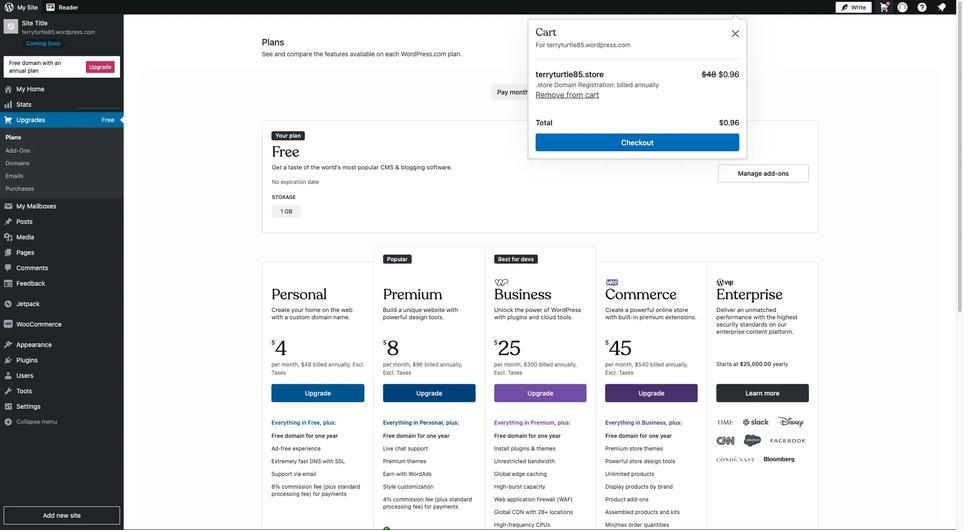 Task type: describe. For each thing, give the bounding box(es) containing it.
$ 8
[[383, 336, 399, 362]]

billed for per month, $300 billed annually, excl. taxes
[[539, 362, 553, 368]]

for inside '8% commission fee (plus standard processing fee) for payments'
[[313, 492, 320, 498]]

best
[[499, 256, 511, 263]]

1 horizontal spatial &
[[531, 446, 535, 452]]

standard for 4% commission fee (plus standard processing fee) for payments
[[449, 497, 472, 503]]

support
[[272, 471, 292, 478]]

upgrade for upgrade button above highest hourly views 0 image
[[89, 64, 111, 70]]

taxes for $48
[[272, 370, 286, 376]]

web
[[341, 307, 353, 313]]

cms
[[381, 164, 394, 171]]

$48 inside per month, $48 billed annually, excl. taxes
[[301, 362, 312, 368]]

processing for 8%
[[272, 492, 300, 498]]

a inside build a unique website with powerful design tools.
[[399, 307, 402, 313]]

everything for everything in business, plus:
[[606, 420, 634, 426]]

annually, for per month, $540 billed annually, excl. taxes
[[666, 362, 689, 368]]

plugins
[[16, 357, 38, 364]]

an inside free domain with an annual plan
[[55, 60, 61, 66]]

settings link
[[0, 400, 124, 415]]

yearly
[[773, 361, 789, 368]]

my site
[[17, 4, 38, 11]]

my home
[[16, 85, 44, 93]]

remove
[[536, 90, 565, 99]]

Pay annually radio
[[542, 85, 589, 99]]

tools. inside build a unique website with powerful design tools.
[[429, 314, 444, 321]]

year for live chat support
[[438, 433, 450, 440]]

free inside your plan free get a taste of the world's most popular cms & blogging software.
[[272, 143, 299, 162]]

learn
[[746, 390, 763, 397]]

global for global cdn with 28+ locations
[[494, 510, 511, 516]]

and for assembled
[[660, 510, 670, 516]]

for down everything in personal, plus:
[[418, 433, 425, 440]]

ons for product add-ons
[[640, 497, 649, 503]]

security
[[717, 321, 739, 328]]

plugins inside the unlock the power of wordpress with plugins and cloud tools.
[[508, 314, 528, 321]]

the inside your plan free get a taste of the world's most popular cms & blogging software.
[[311, 164, 320, 171]]

everything in business, plus:
[[606, 420, 683, 426]]

title
[[35, 19, 48, 27]]

wordpress vip client logo for facebook image
[[771, 435, 806, 447]]

my profile image
[[898, 2, 908, 12]]

(plus for 4% commission fee (plus standard processing fee) for payments
[[435, 497, 448, 503]]

$ for 25
[[494, 339, 498, 347]]

free down highest hourly views 0 image
[[102, 116, 115, 124]]

fee for 8%
[[314, 484, 322, 491]]

emails link
[[0, 170, 124, 182]]

with inside free domain with an annual plan
[[42, 60, 53, 66]]

collapse menu link
[[0, 415, 124, 430]]

enterprise
[[717, 286, 783, 304]]

business,
[[642, 420, 668, 426]]

free up ad-
[[272, 433, 283, 440]]

tools
[[16, 388, 32, 395]]

standard for 8% commission fee (plus standard processing fee) for payments
[[338, 484, 361, 491]]

plus: for everything in business, plus:
[[670, 420, 683, 426]]

comments link
[[0, 261, 124, 276]]

free,
[[308, 420, 322, 426]]

Pay monthly radio
[[492, 85, 540, 100]]

performance
[[717, 314, 752, 321]]

ons for manage add-ons
[[778, 170, 789, 177]]

upgrade button up highest hourly views 0 image
[[86, 61, 115, 73]]

1 horizontal spatial themes
[[537, 446, 556, 452]]

for down everything in business, plus:
[[640, 433, 648, 440]]

premium store themes
[[606, 446, 664, 452]]

domain for ad-free experience
[[285, 433, 305, 440]]

wordpress vip client logo for slack image
[[743, 416, 770, 429]]

website
[[424, 307, 445, 313]]

unlimited products
[[606, 471, 655, 478]]

expiration
[[281, 179, 306, 185]]

products for assembled
[[636, 510, 659, 516]]

dns
[[310, 459, 321, 465]]

best for devs
[[499, 256, 534, 263]]

the inside create your home on the web with a custom domain name.
[[331, 307, 340, 313]]

posts link
[[0, 214, 124, 230]]

store for design
[[630, 459, 643, 465]]

wordpress vip client logo for cnn image
[[717, 435, 735, 447]]

pay for pay monthly
[[498, 88, 508, 96]]

domain for install plugins & themes
[[508, 433, 528, 440]]

fee) for 8%
[[301, 492, 312, 498]]

wordpress vip client logo for salesforce image
[[744, 435, 762, 447]]

domain
[[554, 81, 577, 89]]

for up experience
[[306, 433, 314, 440]]

pages
[[16, 249, 34, 257]]

blogging
[[401, 164, 425, 171]]

jetpack link
[[0, 297, 124, 312]]

$48 inside "$48 $0.96 .store domain registration : billed annually remove from cart"
[[702, 69, 717, 79]]

manage your notifications image
[[937, 2, 948, 13]]

upgrade button down "per month, $540 billed annually, excl. taxes"
[[606, 385, 698, 403]]

kits
[[671, 510, 680, 516]]

0 vertical spatial site
[[27, 4, 38, 11]]

$25,000.00
[[740, 361, 772, 368]]

per month, $96 billed annually, excl. taxes
[[383, 362, 463, 376]]

domain for premium store themes
[[619, 433, 639, 440]]

$0.96 inside "$48 $0.96 .store domain registration : billed annually remove from cart"
[[719, 69, 740, 79]]

more
[[765, 390, 780, 397]]

free up live
[[383, 433, 395, 440]]

capacity
[[524, 484, 546, 491]]

option group containing pay annually
[[491, 84, 590, 101]]

per for per month, $48 billed annually, excl. taxes
[[272, 362, 280, 368]]

extremely
[[272, 459, 297, 465]]

of inside the unlock the power of wordpress with plugins and cloud tools.
[[544, 307, 550, 313]]

fee for 4%
[[425, 497, 434, 503]]

upgrade for upgrade button below per month, $300 billed annually, excl. taxes
[[528, 390, 554, 397]]

& inside your plan free get a taste of the world's most popular cms & blogging software.
[[395, 164, 400, 171]]

pay for pay annually
[[547, 88, 558, 96]]

purchases
[[5, 185, 34, 192]]

everything for everything in premium, plus:
[[494, 420, 523, 426]]

live chat support
[[383, 446, 428, 452]]

each
[[386, 50, 399, 58]]

and inside the unlock the power of wordpress with plugins and cloud tools.
[[529, 314, 539, 321]]

1 vertical spatial $0.96
[[719, 118, 740, 127]]

per for per month, $540 billed annually, excl. taxes
[[606, 362, 614, 368]]

for right best
[[512, 256, 520, 263]]

free domain for one year for experience
[[272, 433, 338, 440]]

jetpack
[[16, 301, 40, 308]]

for
[[536, 41, 546, 48]]

free up powerful on the bottom right of the page
[[606, 433, 618, 440]]

product
[[606, 497, 626, 503]]

global for global edge caching
[[494, 471, 511, 478]]

plus: for everything in premium, plus:
[[558, 420, 571, 426]]

the inside the unlock the power of wordpress with plugins and cloud tools.
[[515, 307, 524, 313]]

the inside the plans see and compare the features available on each wordpress.com plan.
[[314, 50, 323, 58]]

live
[[383, 446, 394, 452]]

site inside the site title terryturtle85.wordpress.com
[[22, 19, 33, 27]]

customization
[[398, 484, 434, 491]]

global edge caching
[[494, 471, 547, 478]]

year for premium store themes
[[661, 433, 672, 440]]

domain inside create your home on the web with a custom domain name.
[[312, 314, 332, 321]]

learn more link
[[717, 385, 809, 403]]

4
[[276, 336, 287, 362]]

premium,
[[531, 420, 557, 426]]

per for per month, $300 billed annually, excl. taxes
[[494, 362, 503, 368]]

annually, for per month, $48 billed annually, excl. taxes
[[329, 362, 351, 368]]

year for ad-free experience
[[327, 433, 338, 440]]

everything for everything in personal, plus:
[[383, 420, 412, 426]]

$ for 45
[[606, 339, 609, 347]]

of inside your plan free get a taste of the world's most popular cms & blogging software.
[[304, 164, 309, 171]]

with inside create a powerful online store with built-in premium extensions.
[[606, 314, 617, 321]]

billed for per month, $48 billed annually, excl. taxes
[[313, 362, 327, 368]]

online
[[656, 307, 673, 313]]

product add-ons
[[606, 497, 649, 503]]

popular
[[358, 164, 379, 171]]

free up install
[[494, 433, 506, 440]]

design inside build a unique website with powerful design tools.
[[409, 314, 427, 321]]

install plugins & themes
[[494, 446, 556, 452]]

wordpress
[[552, 307, 581, 313]]

frequency
[[509, 522, 535, 529]]

unlock
[[494, 307, 514, 313]]

1
[[281, 209, 283, 215]]

my site link
[[0, 0, 41, 15]]

wp cloud logo image
[[494, 279, 509, 287]]

plus: for everything in free, plus:
[[323, 420, 336, 426]]

billed inside "$48 $0.96 .store domain registration : billed annually remove from cart"
[[617, 81, 633, 89]]

:
[[614, 81, 616, 89]]

in for everything in business, plus:
[[636, 420, 641, 426]]

add-ons
[[5, 147, 30, 154]]

upgrade button down per month, $300 billed annually, excl. taxes
[[494, 385, 587, 403]]

domains
[[5, 160, 29, 167]]

add new site link
[[4, 507, 120, 526]]

domain inside free domain with an annual plan
[[22, 60, 41, 66]]

plus: for everything in personal, plus:
[[446, 420, 459, 426]]

settings
[[16, 403, 41, 411]]

starts
[[717, 361, 732, 368]]

one for &
[[538, 433, 548, 440]]

per month, $300 billed annually, excl. taxes
[[494, 362, 577, 376]]

(plus for 8% commission fee (plus standard processing fee) for payments
[[323, 484, 336, 491]]

free
[[281, 446, 291, 452]]

billed for per month, $96 billed annually, excl. taxes
[[425, 362, 439, 368]]

home
[[27, 85, 44, 93]]

upgrade button down per month, $48 billed annually, excl. taxes
[[272, 385, 365, 403]]

cart
[[585, 90, 600, 99]]

your
[[292, 307, 304, 313]]

min/max
[[606, 522, 627, 529]]

unlimited
[[606, 471, 630, 478]]

premium themes
[[383, 459, 426, 465]]

create your home on the web with a custom domain name.
[[272, 307, 353, 321]]

stats
[[16, 101, 32, 108]]

platform.
[[769, 328, 794, 335]]

wordpress vip client logo for conde nast image
[[717, 454, 755, 466]]

with inside the unlock the power of wordpress with plugins and cloud tools.
[[494, 314, 506, 321]]

wordpress.com plan.
[[401, 50, 462, 58]]

store inside create a powerful online store with built-in premium extensions.
[[674, 307, 688, 313]]

build a unique website with powerful design tools.
[[383, 307, 458, 321]]

create for built-
[[606, 307, 624, 313]]

1 vertical spatial plugins
[[511, 446, 530, 452]]

month, for $300
[[505, 362, 523, 368]]

annually, for per month, $300 billed annually, excl. taxes
[[555, 362, 577, 368]]

month, for $96
[[393, 362, 411, 368]]

by
[[650, 484, 657, 491]]



Task type: vqa. For each thing, say whether or not it's contained in the screenshot.
THE WOOCOMMERCE
yes



Task type: locate. For each thing, give the bounding box(es) containing it.
0 horizontal spatial and
[[275, 50, 285, 58]]

a up built-
[[626, 307, 629, 313]]

1 tools. from the left
[[429, 314, 444, 321]]

payments inside 4% commission fee (plus standard processing fee) for payments
[[433, 504, 459, 511]]

ons up assembled products and kits
[[640, 497, 649, 503]]

1 vertical spatial payments
[[433, 504, 459, 511]]

one down premium,
[[538, 433, 548, 440]]

1 vertical spatial high-
[[494, 522, 509, 529]]

excl. inside per month, $96 billed annually, excl. taxes
[[383, 370, 395, 376]]

everything up 'chat'
[[383, 420, 412, 426]]

and right see
[[275, 50, 285, 58]]

$ 4
[[272, 336, 287, 362]]

a right build
[[399, 307, 402, 313]]

img image for jetpack
[[4, 300, 13, 309]]

4 taxes from the left
[[619, 370, 634, 376]]

display products by brand
[[606, 484, 673, 491]]

(plus inside '8% commission fee (plus standard processing fee) for payments'
[[323, 484, 336, 491]]

8%
[[272, 484, 280, 491]]

4% commission fee (plus standard processing fee) for payments
[[383, 497, 472, 511]]

add-
[[5, 147, 19, 154]]

add- for manage
[[764, 170, 778, 177]]

users
[[16, 372, 33, 380]]

commission inside '8% commission fee (plus standard processing fee) for payments'
[[282, 484, 312, 491]]

1 horizontal spatial annually
[[635, 81, 659, 89]]

excl. left $ 8
[[353, 362, 365, 368]]

img image
[[4, 300, 13, 309], [4, 320, 13, 329]]

my for my site
[[17, 4, 26, 11]]

4 $ from the left
[[606, 339, 609, 347]]

taxes inside per month, $48 billed annually, excl. taxes
[[272, 370, 286, 376]]

2 tools. from the left
[[558, 314, 573, 321]]

4 one from the left
[[649, 433, 659, 440]]

2 global from the top
[[494, 510, 511, 516]]

available
[[350, 50, 375, 58]]

0 vertical spatial img image
[[4, 300, 13, 309]]

4 per from the left
[[606, 362, 614, 368]]

on inside the plans see and compare the features available on each wordpress.com plan.
[[377, 50, 384, 58]]

1 horizontal spatial create
[[606, 307, 624, 313]]

stats link
[[0, 97, 124, 112]]

processing inside 4% commission fee (plus standard processing fee) for payments
[[383, 504, 412, 511]]

billed right "$300"
[[539, 362, 553, 368]]

$540
[[635, 362, 649, 368]]

1 vertical spatial design
[[644, 459, 662, 465]]

img image inside jetpack "link"
[[4, 300, 13, 309]]

commission for 8%
[[282, 484, 312, 491]]

themes up powerful store design tools on the right bottom
[[644, 446, 664, 452]]

0 horizontal spatial payments
[[322, 492, 347, 498]]

highest
[[778, 314, 798, 321]]

products up min/max order quantities on the bottom right of the page
[[636, 510, 659, 516]]

0 vertical spatial on
[[377, 50, 384, 58]]

annual plan
[[9, 67, 39, 74]]

1 horizontal spatial add-
[[764, 170, 778, 177]]

1 vertical spatial my
[[16, 85, 25, 93]]

tools. down website
[[429, 314, 444, 321]]

45
[[610, 336, 632, 362]]

built-
[[619, 314, 633, 321]]

3 taxes from the left
[[508, 370, 523, 376]]

0 vertical spatial (plus
[[323, 484, 336, 491]]

0 horizontal spatial standard
[[338, 484, 361, 491]]

1 vertical spatial an
[[738, 307, 744, 313]]

2 annually, from the left
[[440, 362, 463, 368]]

with inside create your home on the web with a custom domain name.
[[272, 314, 283, 321]]

free domain for one year for themes
[[606, 433, 672, 440]]

my for my mailboxes
[[16, 203, 25, 210]]

free domain for one year up premium store themes
[[606, 433, 672, 440]]

taxes for $300
[[508, 370, 523, 376]]

free down your in the left of the page
[[272, 143, 299, 162]]

commission inside 4% commission fee (plus standard processing fee) for payments
[[393, 497, 424, 503]]

1 free domain for one year from the left
[[272, 433, 338, 440]]

upgrade button down per month, $96 billed annually, excl. taxes
[[383, 385, 476, 403]]

plans up see
[[262, 36, 284, 47]]

with right website
[[447, 307, 458, 313]]

1 horizontal spatial commission
[[393, 497, 424, 503]]

wpvip logo image
[[717, 279, 734, 287]]

caching
[[527, 471, 547, 478]]

1 vertical spatial &
[[531, 446, 535, 452]]

upgrade for upgrade button under per month, $48 billed annually, excl. taxes
[[305, 390, 331, 397]]

billed inside per month, $48 billed annually, excl. taxes
[[313, 362, 327, 368]]

and inside the plans see and compare the features available on each wordpress.com plan.
[[275, 50, 285, 58]]

img image for woocommerce
[[4, 320, 13, 329]]

taxes down $ 4
[[272, 370, 286, 376]]

1 vertical spatial global
[[494, 510, 511, 516]]

1 year from the left
[[327, 433, 338, 440]]

taxes down 25
[[508, 370, 523, 376]]

1 vertical spatial of
[[544, 307, 550, 313]]

1 horizontal spatial and
[[529, 314, 539, 321]]

standard inside '8% commission fee (plus standard processing fee) for payments'
[[338, 484, 361, 491]]

1 vertical spatial plans
[[5, 134, 21, 141]]

month, inside per month, $48 billed annually, excl. taxes
[[282, 362, 300, 368]]

0 vertical spatial my
[[17, 4, 26, 11]]

month, for $48
[[282, 362, 300, 368]]

1 month, from the left
[[282, 362, 300, 368]]

with left the custom
[[272, 314, 283, 321]]

0 vertical spatial ons
[[778, 170, 789, 177]]

per inside per month, $48 billed annually, excl. taxes
[[272, 362, 280, 368]]

upgrade button
[[86, 61, 115, 73], [272, 385, 365, 403], [383, 385, 476, 403], [494, 385, 587, 403], [606, 385, 698, 403]]

on left each at the top left of the page
[[377, 50, 384, 58]]

commission down via
[[282, 484, 312, 491]]

1 horizontal spatial tools.
[[558, 314, 573, 321]]

month, inside per month, $300 billed annually, excl. taxes
[[505, 362, 523, 368]]

premium for premium
[[383, 286, 443, 304]]

my home link
[[0, 81, 124, 97]]

application
[[507, 497, 536, 503]]

with left 28+
[[526, 510, 537, 516]]

ad-
[[272, 446, 281, 452]]

$ inside $ 4
[[272, 339, 275, 347]]

highest hourly views 0 image
[[77, 103, 120, 109]]

processing
[[272, 492, 300, 498], [383, 504, 412, 511]]

1 horizontal spatial ons
[[778, 170, 789, 177]]

woocommerce logo image
[[606, 279, 619, 288]]

on inside create your home on the web with a custom domain name.
[[322, 307, 329, 313]]

excl. inside "per month, $540 billed annually, excl. taxes"
[[606, 370, 618, 376]]

plugins down unlock
[[508, 314, 528, 321]]

✕
[[732, 28, 740, 39]]

unlock the power of wordpress with plugins and cloud tools.
[[494, 307, 581, 321]]

brand
[[658, 484, 673, 491]]

manage add-ons
[[738, 170, 789, 177]]

annually, inside per month, $300 billed annually, excl. taxes
[[555, 362, 577, 368]]

a inside create a powerful online store with built-in premium extensions.
[[626, 307, 629, 313]]

annually, inside per month, $96 billed annually, excl. taxes
[[440, 362, 463, 368]]

$ left 45
[[606, 339, 609, 347]]

on left our
[[770, 321, 776, 328]]

style
[[383, 484, 396, 491]]

4 year from the left
[[661, 433, 672, 440]]

2 free domain for one year from the left
[[383, 433, 450, 440]]

4 month, from the left
[[616, 362, 634, 368]]

with
[[42, 60, 53, 66], [447, 307, 458, 313], [272, 314, 283, 321], [494, 314, 506, 321], [606, 314, 617, 321], [754, 314, 765, 321], [323, 459, 334, 465], [396, 471, 407, 478], [526, 510, 537, 516]]

0 vertical spatial payments
[[322, 492, 347, 498]]

1 horizontal spatial of
[[544, 307, 550, 313]]

3 year from the left
[[549, 433, 561, 440]]

0 vertical spatial design
[[409, 314, 427, 321]]

with left ssl
[[323, 459, 334, 465]]

one for support
[[427, 433, 437, 440]]

1 vertical spatial fee
[[425, 497, 434, 503]]

2 pay from the left
[[498, 88, 508, 96]]

2 vertical spatial store
[[630, 459, 643, 465]]

taxes for $96
[[397, 370, 411, 376]]

help image
[[917, 2, 928, 13]]

$300
[[524, 362, 538, 368]]

appearance
[[16, 341, 52, 349]]

$ for 8
[[383, 339, 387, 347]]

posts
[[16, 218, 33, 226]]

0 vertical spatial plugins
[[508, 314, 528, 321]]

1 img image from the top
[[4, 300, 13, 309]]

menu
[[42, 419, 57, 426]]

annually, for per month, $96 billed annually, excl. taxes
[[440, 362, 463, 368]]

my left home
[[16, 85, 25, 93]]

0 horizontal spatial an
[[55, 60, 61, 66]]

terryturtle85.wordpress.com inside ✕ for terryturtle85.wordpress.com
[[547, 41, 631, 48]]

my for my home
[[16, 85, 25, 93]]

edge
[[512, 471, 525, 478]]

0 vertical spatial plans
[[262, 36, 284, 47]]

add-
[[764, 170, 778, 177], [628, 497, 640, 503]]

4%
[[383, 497, 392, 503]]

high- down web
[[494, 522, 509, 529]]

a inside create your home on the web with a custom domain name.
[[285, 314, 288, 321]]

3 month, from the left
[[505, 362, 523, 368]]

fee down 'customization'
[[425, 497, 434, 503]]

8
[[387, 336, 399, 362]]

personal,
[[420, 420, 445, 426]]

in left premium,
[[525, 420, 530, 426]]

powerful down build
[[383, 314, 407, 321]]

1 one from the left
[[315, 433, 325, 440]]

powerful inside create a powerful online store with built-in premium extensions.
[[630, 307, 655, 313]]

1 vertical spatial add-
[[628, 497, 640, 503]]

(plus inside 4% commission fee (plus standard processing fee) for payments
[[435, 497, 448, 503]]

billed inside per month, $300 billed annually, excl. taxes
[[539, 362, 553, 368]]

taxes inside per month, $96 billed annually, excl. taxes
[[397, 370, 411, 376]]

site left title on the left top of page
[[22, 19, 33, 27]]

create inside create your home on the web with a custom domain name.
[[272, 307, 290, 313]]

0 horizontal spatial plans
[[5, 134, 21, 141]]

0 vertical spatial premium
[[383, 286, 443, 304]]

1 plus: from the left
[[323, 420, 336, 426]]

powerful up "premium"
[[630, 307, 655, 313]]

commission for 4%
[[393, 497, 424, 503]]

everything for everything in free, plus:
[[272, 420, 300, 426]]

plans for plans
[[5, 134, 21, 141]]

3 free domain for one year from the left
[[494, 433, 561, 440]]

1 horizontal spatial an
[[738, 307, 744, 313]]

0 vertical spatial store
[[674, 307, 688, 313]]

$ left 25
[[494, 339, 498, 347]]

fee) for 4%
[[413, 504, 423, 511]]

domain for live chat support
[[397, 433, 416, 440]]

(plus
[[323, 484, 336, 491], [435, 497, 448, 503]]

premium for premium themes
[[383, 459, 406, 465]]

high- for burst
[[494, 484, 509, 491]]

3 everything from the left
[[494, 420, 523, 426]]

2 vertical spatial on
[[770, 321, 776, 328]]

2 taxes from the left
[[397, 370, 411, 376]]

display
[[606, 484, 624, 491]]

2 everything from the left
[[383, 420, 412, 426]]

1 vertical spatial ons
[[640, 497, 649, 503]]

excl. for per month, $48 billed annually, excl. taxes
[[353, 362, 365, 368]]

the up date on the top left of the page
[[311, 164, 320, 171]]

plans up add-
[[5, 134, 21, 141]]

2 year from the left
[[438, 433, 450, 440]]

0 horizontal spatial pay
[[498, 88, 508, 96]]

$ 25
[[494, 336, 521, 362]]

fee) inside 4% commission fee (plus standard processing fee) for payments
[[413, 504, 423, 511]]

in
[[633, 314, 638, 321], [302, 420, 307, 426], [414, 420, 418, 426], [525, 420, 530, 426], [636, 420, 641, 426]]

free domain for one year up experience
[[272, 433, 338, 440]]

billed inside per month, $96 billed annually, excl. taxes
[[425, 362, 439, 368]]

add new site
[[43, 513, 81, 520]]

1 per from the left
[[272, 362, 280, 368]]

premium up powerful on the bottom right of the page
[[606, 446, 628, 452]]

cloud
[[541, 314, 556, 321]]

per inside "per month, $540 billed annually, excl. taxes"
[[606, 362, 614, 368]]

an inside deliver an unmatched performance with the highest security standards on our enterprise content platform.
[[738, 307, 744, 313]]

0 horizontal spatial $48
[[301, 362, 312, 368]]

upgrade down per month, $300 billed annually, excl. taxes
[[528, 390, 554, 397]]

in for everything in free, plus:
[[302, 420, 307, 426]]

1 vertical spatial on
[[322, 307, 329, 313]]

2 horizontal spatial themes
[[644, 446, 664, 452]]

0 vertical spatial commission
[[282, 484, 312, 491]]

fee inside 4% commission fee (plus standard processing fee) for payments
[[425, 497, 434, 503]]

month,
[[282, 362, 300, 368], [393, 362, 411, 368], [505, 362, 523, 368], [616, 362, 634, 368]]

cart tooltip
[[524, 15, 748, 159]]

wordpress vip client logo for disney image
[[779, 416, 805, 429]]

2 horizontal spatial on
[[770, 321, 776, 328]]

1 horizontal spatial $48
[[702, 69, 717, 79]]

excl. for per month, $540 billed annually, excl. taxes
[[606, 370, 618, 376]]

1 vertical spatial site
[[22, 19, 33, 27]]

software.
[[427, 164, 453, 171]]

add- right manage
[[764, 170, 778, 177]]

of up cloud
[[544, 307, 550, 313]]

taxes inside per month, $300 billed annually, excl. taxes
[[508, 370, 523, 376]]

plugins
[[508, 314, 528, 321], [511, 446, 530, 452]]

0 horizontal spatial fee)
[[301, 492, 312, 498]]

my left reader "link"
[[17, 4, 26, 11]]

1 horizontal spatial design
[[644, 459, 662, 465]]

the inside deliver an unmatched performance with the highest security standards on our enterprise content platform.
[[767, 314, 776, 321]]

1 vertical spatial commission
[[393, 497, 424, 503]]

get
[[272, 164, 282, 171]]

$ inside $ 8
[[383, 339, 387, 347]]

store up powerful store design tools on the right bottom
[[630, 446, 643, 452]]

pay monthly
[[498, 88, 535, 96]]

img image inside woocommerce link
[[4, 320, 13, 329]]

per inside per month, $96 billed annually, excl. taxes
[[383, 362, 392, 368]]

2 vertical spatial my
[[16, 203, 25, 210]]

wordpress vip client logo for bloomberg image
[[764, 454, 796, 466]]

in left business,
[[636, 420, 641, 426]]

0 horizontal spatial tools.
[[429, 314, 444, 321]]

learn more
[[746, 390, 780, 397]]

quantities
[[644, 522, 669, 529]]

billed inside "per month, $540 billed annually, excl. taxes"
[[651, 362, 664, 368]]

domain up premium store themes
[[619, 433, 639, 440]]

fee) down 'customization'
[[413, 504, 423, 511]]

coming soon
[[26, 40, 61, 46]]

products for display
[[626, 484, 649, 491]]

annually, inside per month, $48 billed annually, excl. taxes
[[329, 362, 351, 368]]

one down free,
[[315, 433, 325, 440]]

everything up install
[[494, 420, 523, 426]]

store down premium store themes
[[630, 459, 643, 465]]

taxes inside "per month, $540 billed annually, excl. taxes"
[[619, 370, 634, 376]]

free domain for one year up the support
[[383, 433, 450, 440]]

0 vertical spatial high-
[[494, 484, 509, 491]]

fee) inside '8% commission fee (plus standard processing fee) for payments'
[[301, 492, 312, 498]]

month, for $540
[[616, 362, 634, 368]]

1 vertical spatial standard
[[449, 497, 472, 503]]

create inside create a powerful online store with built-in premium extensions.
[[606, 307, 624, 313]]

plugins up unrestricted bandwidth
[[511, 446, 530, 452]]

earn with wordads
[[383, 471, 432, 478]]

3 per from the left
[[494, 362, 503, 368]]

1 vertical spatial and
[[529, 314, 539, 321]]

free domain for one year for support
[[383, 433, 450, 440]]

and left kits
[[660, 510, 670, 516]]

domain up ad-free experience
[[285, 433, 305, 440]]

plugins link
[[0, 353, 124, 369]]

in for everything in premium, plus:
[[525, 420, 530, 426]]

0 horizontal spatial &
[[395, 164, 400, 171]]

3 one from the left
[[538, 433, 548, 440]]

for down everything in premium, plus:
[[529, 433, 537, 440]]

with inside deliver an unmatched performance with the highest security standards on our enterprise content platform.
[[754, 314, 765, 321]]

add- for product
[[628, 497, 640, 503]]

domain up annual plan
[[22, 60, 41, 66]]

2 per from the left
[[383, 362, 392, 368]]

1 horizontal spatial powerful
[[630, 307, 655, 313]]

products for unlimited
[[632, 471, 655, 478]]

0 vertical spatial of
[[304, 164, 309, 171]]

with inside build a unique website with powerful design tools.
[[447, 307, 458, 313]]

1 pay from the left
[[547, 88, 558, 96]]

with down coming soon
[[42, 60, 53, 66]]

$ for 4
[[272, 339, 275, 347]]

0 vertical spatial processing
[[272, 492, 300, 498]]

1 annually, from the left
[[329, 362, 351, 368]]

4 annually, from the left
[[666, 362, 689, 368]]

with right earn
[[396, 471, 407, 478]]

0 horizontal spatial powerful
[[383, 314, 407, 321]]

upgrade for upgrade button under per month, $96 billed annually, excl. taxes
[[417, 390, 443, 397]]

a right get
[[284, 164, 287, 171]]

annually, inside "per month, $540 billed annually, excl. taxes"
[[666, 362, 689, 368]]

users link
[[0, 369, 124, 384]]

1 global from the top
[[494, 471, 511, 478]]

premium up earn
[[383, 459, 406, 465]]

on inside deliver an unmatched performance with the highest security standards on our enterprise content platform.
[[770, 321, 776, 328]]

1 horizontal spatial on
[[377, 50, 384, 58]]

payments down 'customization'
[[433, 504, 459, 511]]

2 high- from the top
[[494, 522, 509, 529]]

tools. inside the unlock the power of wordpress with plugins and cloud tools.
[[558, 314, 573, 321]]

taxes for $540
[[619, 370, 634, 376]]

1 horizontal spatial plans
[[262, 36, 284, 47]]

design down unique on the bottom of page
[[409, 314, 427, 321]]

taste
[[288, 164, 302, 171]]

total
[[536, 118, 553, 127]]

2 vertical spatial and
[[660, 510, 670, 516]]

and down power
[[529, 314, 539, 321]]

free inside free domain with an annual plan
[[9, 60, 20, 66]]

0 horizontal spatial (plus
[[323, 484, 336, 491]]

1 horizontal spatial fee)
[[413, 504, 423, 511]]

img image left jetpack
[[4, 300, 13, 309]]

0 vertical spatial products
[[632, 471, 655, 478]]

1 vertical spatial premium
[[606, 446, 628, 452]]

2 img image from the top
[[4, 320, 13, 329]]

2 plus: from the left
[[446, 420, 459, 426]]

1 vertical spatial fee)
[[413, 504, 423, 511]]

of right taste
[[304, 164, 309, 171]]

month, inside per month, $96 billed annually, excl. taxes
[[393, 362, 411, 368]]

payments for 4% commission fee (plus standard processing fee) for payments
[[433, 504, 459, 511]]

premium for premium store themes
[[606, 446, 628, 452]]

upgrades
[[16, 116, 45, 124]]

4 free domain for one year from the left
[[606, 433, 672, 440]]

0 vertical spatial fee)
[[301, 492, 312, 498]]

payments down ssl
[[322, 492, 347, 498]]

1 $ from the left
[[272, 339, 275, 347]]

and
[[275, 50, 285, 58], [529, 314, 539, 321], [660, 510, 670, 516]]

0 vertical spatial fee
[[314, 484, 322, 491]]

0 horizontal spatial terryturtle85.wordpress.com
[[22, 29, 95, 35]]

$ inside $ 25
[[494, 339, 498, 347]]

store for themes
[[630, 446, 643, 452]]

cpus
[[536, 522, 551, 529]]

1 horizontal spatial processing
[[383, 504, 412, 511]]

1 vertical spatial store
[[630, 446, 643, 452]]

1 create from the left
[[272, 307, 290, 313]]

an down soon
[[55, 60, 61, 66]]

option group
[[491, 84, 590, 101]]

excl. inside per month, $48 billed annually, excl. taxes
[[353, 362, 365, 368]]

taxes down 8
[[397, 370, 411, 376]]

0 vertical spatial global
[[494, 471, 511, 478]]

web application firewall (waf)
[[494, 497, 573, 503]]

terryturtle85.wordpress.com up terryturtle85.store
[[547, 41, 631, 48]]

the left power
[[515, 307, 524, 313]]

1 vertical spatial $48
[[301, 362, 312, 368]]

woocommerce link
[[0, 317, 124, 333]]

.store
[[536, 81, 553, 89]]

ons right manage
[[778, 170, 789, 177]]

0 horizontal spatial create
[[272, 307, 290, 313]]

the down unmatched
[[767, 314, 776, 321]]

4 plus: from the left
[[670, 420, 683, 426]]

1 taxes from the left
[[272, 370, 286, 376]]

billed right $540
[[651, 362, 664, 368]]

1 horizontal spatial payments
[[433, 504, 459, 511]]

1 vertical spatial powerful
[[383, 314, 407, 321]]

payments for 8% commission fee (plus standard processing fee) for payments
[[322, 492, 347, 498]]

products down powerful store design tools on the right bottom
[[632, 471, 655, 478]]

plus: right free,
[[323, 420, 336, 426]]

site
[[27, 4, 38, 11], [22, 19, 33, 27]]

3 plus: from the left
[[558, 420, 571, 426]]

add- inside button
[[764, 170, 778, 177]]

processing down 8% at left bottom
[[272, 492, 300, 498]]

in for everything in personal, plus:
[[414, 420, 418, 426]]

0 vertical spatial terryturtle85.wordpress.com
[[22, 29, 95, 35]]

chat
[[395, 446, 406, 452]]

1 vertical spatial (plus
[[435, 497, 448, 503]]

0 vertical spatial &
[[395, 164, 400, 171]]

$ inside $ 45
[[606, 339, 609, 347]]

1 vertical spatial products
[[626, 484, 649, 491]]

see
[[262, 50, 273, 58]]

global down unrestricted
[[494, 471, 511, 478]]

purchases link
[[0, 182, 124, 195]]

processing inside '8% commission fee (plus standard processing fee) for payments'
[[272, 492, 300, 498]]

create for with
[[272, 307, 290, 313]]

0 vertical spatial powerful
[[630, 307, 655, 313]]

the left features
[[314, 50, 323, 58]]

excl. down $ 45
[[606, 370, 618, 376]]

premium up unique on the bottom of page
[[383, 286, 443, 304]]

0 horizontal spatial themes
[[407, 459, 426, 465]]

3 annually, from the left
[[555, 362, 577, 368]]

1 horizontal spatial fee
[[425, 497, 434, 503]]

0 vertical spatial and
[[275, 50, 285, 58]]

annually,
[[329, 362, 351, 368], [440, 362, 463, 368], [555, 362, 577, 368], [666, 362, 689, 368]]

plans for plans see and compare the features available on each wordpress.com plan.
[[262, 36, 284, 47]]

ons inside manage add-ons button
[[778, 170, 789, 177]]

upgrade for upgrade button under "per month, $540 billed annually, excl. taxes"
[[639, 390, 665, 397]]

0 vertical spatial an
[[55, 60, 61, 66]]

payments inside '8% commission fee (plus standard processing fee) for payments'
[[322, 492, 347, 498]]

2 create from the left
[[606, 307, 624, 313]]

3 $ from the left
[[494, 339, 498, 347]]

high- up web
[[494, 484, 509, 491]]

terryturtle85.store
[[536, 69, 604, 79]]

an up the performance
[[738, 307, 744, 313]]

1 horizontal spatial pay
[[547, 88, 558, 96]]

my shopping cart image
[[879, 2, 890, 13]]

4 everything from the left
[[606, 420, 634, 426]]

0 vertical spatial add-
[[764, 170, 778, 177]]

and for plans
[[275, 50, 285, 58]]

monthly
[[510, 88, 535, 96]]

appearance link
[[0, 338, 124, 353]]

plans inside the plans see and compare the features available on each wordpress.com plan.
[[262, 36, 284, 47]]

fee) down email
[[301, 492, 312, 498]]

fee inside '8% commission fee (plus standard processing fee) for payments'
[[314, 484, 322, 491]]

commerce
[[606, 286, 677, 304]]

(waf)
[[557, 497, 573, 503]]

0 horizontal spatial on
[[322, 307, 329, 313]]

excl. for per month, $300 billed annually, excl. taxes
[[494, 370, 507, 376]]

standard inside 4% commission fee (plus standard processing fee) for payments
[[449, 497, 472, 503]]

upgrade down "per month, $540 billed annually, excl. taxes"
[[639, 390, 665, 397]]

domain up "live chat support"
[[397, 433, 416, 440]]

1 horizontal spatial terryturtle85.wordpress.com
[[547, 41, 631, 48]]

per for per month, $96 billed annually, excl. taxes
[[383, 362, 392, 368]]

taxes down 45
[[619, 370, 634, 376]]

terryturtle85.wordpress.com for cart
[[547, 41, 631, 48]]

$96
[[413, 362, 423, 368]]

free domain for one year for &
[[494, 433, 561, 440]]

time image
[[959, 35, 964, 43]]

annually inside "$48 $0.96 .store domain registration : billed annually remove from cart"
[[635, 81, 659, 89]]

2 one from the left
[[427, 433, 437, 440]]

world's
[[322, 164, 341, 171]]

month, inside "per month, $540 billed annually, excl. taxes"
[[616, 362, 634, 368]]

in inside create a powerful online store with built-in premium extensions.
[[633, 314, 638, 321]]

excl. inside per month, $300 billed annually, excl. taxes
[[494, 370, 507, 376]]

0 horizontal spatial of
[[304, 164, 309, 171]]

for inside 4% commission fee (plus standard processing fee) for payments
[[425, 504, 432, 511]]

high- for frequency
[[494, 522, 509, 529]]

a left the custom
[[285, 314, 288, 321]]

1 everything from the left
[[272, 420, 300, 426]]

0 horizontal spatial add-
[[628, 497, 640, 503]]

year for install plugins & themes
[[549, 433, 561, 440]]

plus: right the "personal,"
[[446, 420, 459, 426]]

billed for per month, $540 billed annually, excl. taxes
[[651, 362, 664, 368]]

free domain for one year up install plugins & themes at the right
[[494, 433, 561, 440]]

2 horizontal spatial and
[[660, 510, 670, 516]]

reader
[[59, 4, 78, 11]]

per inside per month, $300 billed annually, excl. taxes
[[494, 362, 503, 368]]

powerful inside build a unique website with powerful design tools.
[[383, 314, 407, 321]]

create up built-
[[606, 307, 624, 313]]

commission down style customization
[[393, 497, 424, 503]]

one for themes
[[649, 433, 659, 440]]

1 high- from the top
[[494, 484, 509, 491]]

plus:
[[323, 420, 336, 426], [446, 420, 459, 426], [558, 420, 571, 426], [670, 420, 683, 426]]

with down unmatched
[[754, 314, 765, 321]]

1 horizontal spatial standard
[[449, 497, 472, 503]]

2 month, from the left
[[393, 362, 411, 368]]

& right cms
[[395, 164, 400, 171]]

excl. for per month, $96 billed annually, excl. taxes
[[383, 370, 395, 376]]

year
[[327, 433, 338, 440], [438, 433, 450, 440], [549, 433, 561, 440], [661, 433, 672, 440]]

processing for 4%
[[383, 504, 412, 511]]

a inside your plan free get a taste of the world's most popular cms & blogging software.
[[284, 164, 287, 171]]

0 vertical spatial standard
[[338, 484, 361, 491]]

media link
[[0, 230, 124, 245]]

feedback
[[16, 280, 45, 288]]

0 horizontal spatial design
[[409, 314, 427, 321]]

plus: right premium,
[[558, 420, 571, 426]]

unrestricted
[[494, 459, 527, 465]]

wordpress vip client logo for time image
[[717, 416, 734, 429]]

2 $ from the left
[[383, 339, 387, 347]]

create
[[272, 307, 290, 313], [606, 307, 624, 313]]

year down premium,
[[549, 433, 561, 440]]

site title terryturtle85.wordpress.com
[[22, 19, 95, 35]]

one for experience
[[315, 433, 325, 440]]

terryturtle85.wordpress.com for site title
[[22, 29, 95, 35]]

annually inside option
[[559, 88, 584, 96]]



